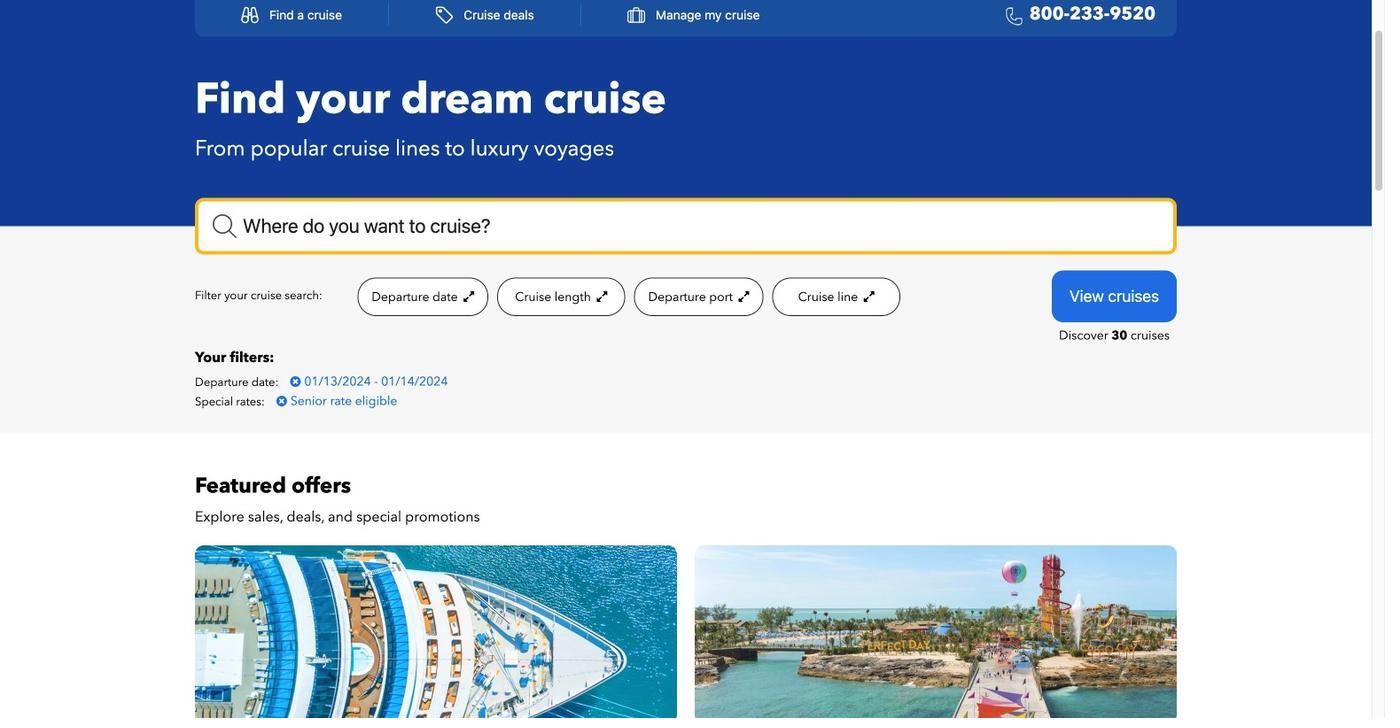 Task type: describe. For each thing, give the bounding box(es) containing it.
01/13/2024 - 01/14/2024 has been selected for your cruise search filter. remove 01/13/2024 - 01/14/2024 from your cruise search filter. image
[[290, 376, 301, 388]]

Where do you want to cruise? text field
[[195, 198, 1177, 255]]

cruise sale image
[[195, 546, 677, 719]]

open the trip length cruise search filter menu image
[[594, 291, 608, 303]]

cheap cruises image
[[695, 546, 1177, 719]]



Task type: locate. For each thing, give the bounding box(es) containing it.
open the departure port cruise search filter menu image
[[736, 291, 749, 303]]

senior rate eligible has been selected for your cruise search filter. remove senior rate eligible from your cruise search filter. image
[[276, 395, 287, 408]]

None field
[[195, 198, 1177, 255]]

open the departure date cruise search filter menu image
[[461, 291, 474, 303]]

open the cruiseline cruise search filter menu image
[[861, 291, 875, 303]]

travel menu navigation
[[195, 0, 1177, 37]]



Task type: vqa. For each thing, say whether or not it's contained in the screenshot.
Open the departure date cruise search filter menu ICON
yes



